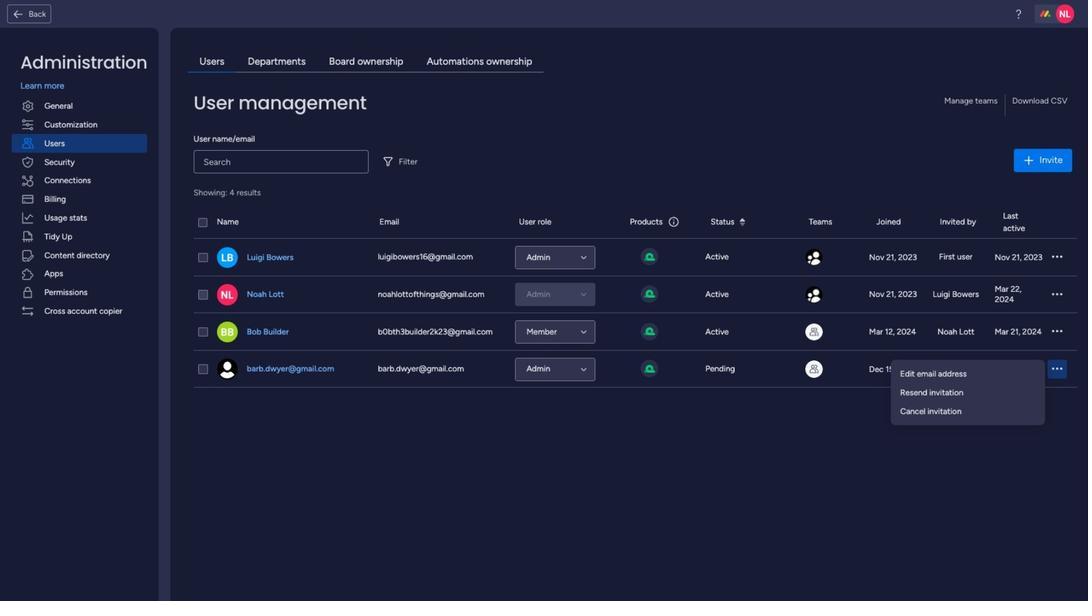 Task type: locate. For each thing, give the bounding box(es) containing it.
row group
[[194, 239, 1077, 389]]

1 vertical spatial v2 ellipsis image
[[1052, 365, 1063, 376]]

barb.dwyer@gmail.com image
[[217, 360, 238, 381]]

1 row from the top
[[194, 207, 1077, 239]]

3 add or edit team image from the top
[[806, 324, 823, 341]]

2 add or edit team image from the top
[[806, 287, 823, 304]]

1 v2 ellipsis image from the top
[[1052, 290, 1063, 301]]

add or edit team image for luigi bowers image
[[806, 249, 823, 267]]

1 vertical spatial v2 ellipsis image
[[1052, 327, 1063, 338]]

add or edit team image for the bottom noah lott "image"
[[806, 287, 823, 304]]

0 vertical spatial v2 ellipsis image
[[1052, 290, 1063, 301]]

noah lott image down luigi bowers image
[[217, 285, 238, 306]]

add or edit team image
[[806, 249, 823, 267], [806, 287, 823, 304], [806, 324, 823, 341]]

v2 ellipsis image for 4th row from the bottom of the page
[[1052, 253, 1063, 264]]

v2 ellipsis image
[[1052, 290, 1063, 301], [1052, 365, 1063, 376]]

noah lott image right help icon
[[1056, 5, 1075, 23]]

0 vertical spatial noah lott image
[[1056, 5, 1075, 23]]

grid
[[194, 207, 1077, 591]]

0 horizontal spatial noah lott image
[[217, 285, 238, 306]]

Search text field
[[194, 150, 369, 174]]

1 vertical spatial noah lott image
[[217, 285, 238, 306]]

v2 ellipsis image
[[1052, 253, 1063, 264], [1052, 327, 1063, 338]]

back to workspace image
[[12, 8, 24, 20]]

row
[[194, 207, 1077, 239], [194, 239, 1077, 277], [194, 277, 1077, 314], [194, 314, 1077, 351], [194, 351, 1077, 389]]

add or edit team image
[[806, 361, 823, 379]]

0 vertical spatial add or edit team image
[[806, 249, 823, 267]]

noah lott image
[[1056, 5, 1075, 23], [217, 285, 238, 306]]

2 v2 ellipsis image from the top
[[1052, 365, 1063, 376]]

1 vertical spatial add or edit team image
[[806, 287, 823, 304]]

1 v2 ellipsis image from the top
[[1052, 253, 1063, 264]]

2 vertical spatial add or edit team image
[[806, 324, 823, 341]]

5 row from the top
[[194, 351, 1077, 389]]

0 vertical spatial v2 ellipsis image
[[1052, 253, 1063, 264]]

2 v2 ellipsis image from the top
[[1052, 327, 1063, 338]]

1 add or edit team image from the top
[[806, 249, 823, 267]]



Task type: vqa. For each thing, say whether or not it's contained in the screenshot.
row group
yes



Task type: describe. For each thing, give the bounding box(es) containing it.
4 row from the top
[[194, 314, 1077, 351]]

v2 ellipsis image for 2nd row from the bottom
[[1052, 327, 1063, 338]]

2 row from the top
[[194, 239, 1077, 277]]

add or edit team image for bob builder icon
[[806, 324, 823, 341]]

help image
[[1013, 8, 1025, 20]]

luigi bowers image
[[217, 248, 238, 269]]

bob builder image
[[217, 322, 238, 343]]

3 row from the top
[[194, 277, 1077, 314]]

1 horizontal spatial noah lott image
[[1056, 5, 1075, 23]]



